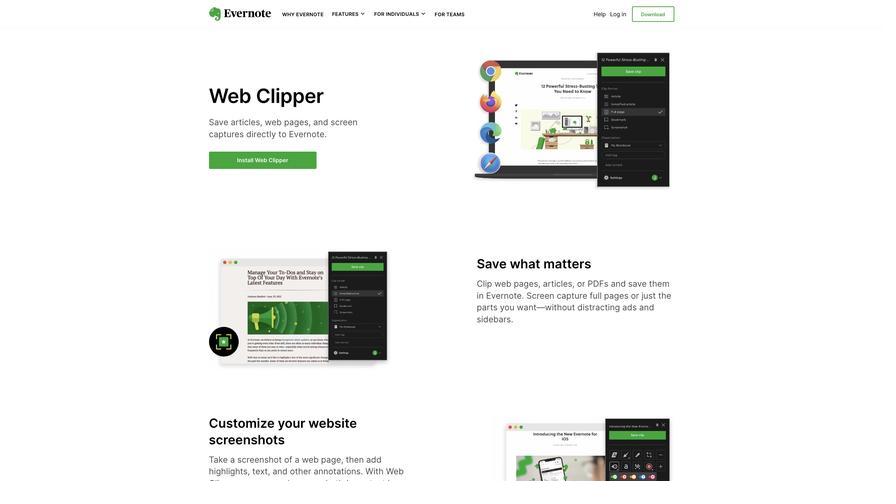 Task type: locate. For each thing, give the bounding box(es) containing it.
2 vertical spatial web
[[302, 455, 319, 465]]

web
[[209, 84, 251, 108], [255, 157, 267, 164], [386, 467, 404, 477]]

1 vertical spatial web
[[495, 279, 512, 289]]

a right of
[[295, 455, 300, 465]]

0 horizontal spatial pages,
[[284, 117, 311, 128]]

you down text,
[[242, 478, 256, 481]]

and left screen
[[314, 117, 329, 128]]

clipper down 'to'
[[269, 157, 289, 164]]

features
[[332, 11, 359, 17]]

web right the clip
[[495, 279, 512, 289]]

web inside save articles, web pages, and screen captures directly to evernote.
[[265, 117, 282, 128]]

0 horizontal spatial articles,
[[231, 117, 263, 128]]

evernote. right 'to'
[[289, 129, 327, 139]]

just
[[642, 291, 656, 301]]

0 vertical spatial web
[[265, 117, 282, 128]]

1 horizontal spatial for
[[435, 11, 445, 17]]

1 horizontal spatial you
[[500, 302, 515, 313]]

0 horizontal spatial evernote.
[[289, 129, 327, 139]]

2 horizontal spatial web
[[386, 467, 404, 477]]

matters
[[544, 256, 592, 272]]

clipper up save articles, web pages, and screen captures directly to evernote.
[[256, 84, 324, 108]]

web up other
[[302, 455, 319, 465]]

web up 'to'
[[265, 117, 282, 128]]

screen
[[331, 117, 358, 128]]

1 vertical spatial web
[[255, 157, 267, 164]]

for left individuals
[[374, 11, 385, 17]]

you up sidebars.
[[500, 302, 515, 313]]

1 horizontal spatial pages,
[[514, 279, 541, 289]]

save up the clip
[[477, 256, 507, 272]]

evernote
[[296, 11, 324, 17]]

save inside save articles, web pages, and screen captures directly to evernote.
[[209, 117, 229, 128]]

1 horizontal spatial evernote.
[[487, 291, 525, 301]]

full
[[590, 291, 602, 301]]

0 horizontal spatial web
[[209, 84, 251, 108]]

1 horizontal spatial articles,
[[543, 279, 575, 289]]

annotations.
[[314, 467, 363, 477]]

sure
[[299, 478, 317, 481]]

1 horizontal spatial web
[[302, 455, 319, 465]]

take
[[209, 455, 228, 465]]

clipper
[[256, 84, 324, 108], [269, 157, 289, 164]]

0 horizontal spatial a
[[230, 455, 235, 465]]

0 vertical spatial in
[[622, 11, 627, 18]]

in inside clip web pages, articles, or pdfs and save them in evernote. screen capture full pages or just the parts you want—without distracting ads and sidebars.
[[477, 291, 484, 301]]

web inside the take a screenshot of a web page, then add highlights, text, and other annotations. with web clipper, you can make sure what's important
[[302, 455, 319, 465]]

for
[[374, 11, 385, 17], [435, 11, 445, 17]]

or up capture
[[578, 279, 586, 289]]

directly
[[246, 129, 276, 139]]

1 horizontal spatial a
[[295, 455, 300, 465]]

articles,
[[231, 117, 263, 128], [543, 279, 575, 289]]

2 horizontal spatial web
[[495, 279, 512, 289]]

1 horizontal spatial save
[[477, 256, 507, 272]]

0 vertical spatial save
[[209, 117, 229, 128]]

pages, up screen
[[514, 279, 541, 289]]

0 horizontal spatial web
[[265, 117, 282, 128]]

articles, up directly in the left top of the page
[[231, 117, 263, 128]]

highlights,
[[209, 467, 250, 477]]

pages,
[[284, 117, 311, 128], [514, 279, 541, 289]]

0 horizontal spatial save
[[209, 117, 229, 128]]

1 vertical spatial articles,
[[543, 279, 575, 289]]

customize
[[209, 416, 275, 431]]

0 horizontal spatial in
[[477, 291, 484, 301]]

0 vertical spatial or
[[578, 279, 586, 289]]

articles, up capture
[[543, 279, 575, 289]]

want—without
[[517, 302, 576, 313]]

clip web pages, articles, or pdfs and save them in evernote. screen capture full pages or just the parts you want—without distracting ads and sidebars.
[[477, 279, 672, 325]]

1 vertical spatial clipper
[[269, 157, 289, 164]]

to
[[279, 129, 287, 139]]

2 vertical spatial web
[[386, 467, 404, 477]]

with
[[366, 467, 384, 477]]

add
[[367, 455, 382, 465]]

in
[[622, 11, 627, 18], [477, 291, 484, 301]]

evernote. inside clip web pages, articles, or pdfs and save them in evernote. screen capture full pages or just the parts you want—without distracting ads and sidebars.
[[487, 291, 525, 301]]

a up highlights, at left bottom
[[230, 455, 235, 465]]

0 vertical spatial clipper
[[256, 84, 324, 108]]

help link
[[594, 11, 606, 18]]

distracting
[[578, 302, 621, 313]]

a
[[230, 455, 235, 465], [295, 455, 300, 465]]

save up captures
[[209, 117, 229, 128]]

for left teams
[[435, 11, 445, 17]]

captures
[[209, 129, 244, 139]]

install web clipper link
[[209, 152, 317, 169]]

0 vertical spatial evernote.
[[289, 129, 327, 139]]

1 a from the left
[[230, 455, 235, 465]]

0 horizontal spatial you
[[242, 478, 256, 481]]

evernote logo image
[[209, 7, 271, 21]]

for inside for individuals button
[[374, 11, 385, 17]]

0 vertical spatial pages,
[[284, 117, 311, 128]]

1 vertical spatial save
[[477, 256, 507, 272]]

1 vertical spatial evernote.
[[487, 291, 525, 301]]

log in
[[611, 11, 627, 18]]

page,
[[321, 455, 344, 465]]

and inside the take a screenshot of a web page, then add highlights, text, and other annotations. with web clipper, you can make sure what's important
[[273, 467, 288, 477]]

pdfs
[[588, 279, 609, 289]]

in right log
[[622, 11, 627, 18]]

1 horizontal spatial web
[[255, 157, 267, 164]]

can
[[259, 478, 273, 481]]

evernote. up parts on the right bottom of the page
[[487, 291, 525, 301]]

save
[[209, 117, 229, 128], [477, 256, 507, 272]]

clip
[[477, 279, 493, 289]]

save for save articles, web pages, and screen captures directly to evernote.
[[209, 117, 229, 128]]

pages, up 'to'
[[284, 117, 311, 128]]

and
[[314, 117, 329, 128], [611, 279, 626, 289], [640, 302, 655, 313], [273, 467, 288, 477]]

of
[[284, 455, 293, 465]]

1 vertical spatial pages,
[[514, 279, 541, 289]]

you
[[500, 302, 515, 313], [242, 478, 256, 481]]

save for save what matters
[[477, 256, 507, 272]]

you inside clip web pages, articles, or pdfs and save them in evernote. screen capture full pages or just the parts you want—without distracting ads and sidebars.
[[500, 302, 515, 313]]

0 horizontal spatial for
[[374, 11, 385, 17]]

or
[[578, 279, 586, 289], [631, 291, 640, 301]]

pages, inside clip web pages, articles, or pdfs and save them in evernote. screen capture full pages or just the parts you want—without distracting ads and sidebars.
[[514, 279, 541, 289]]

in down the clip
[[477, 291, 484, 301]]

1 vertical spatial you
[[242, 478, 256, 481]]

why
[[282, 11, 295, 17]]

features button
[[332, 11, 366, 18]]

web clipper
[[209, 84, 324, 108]]

for inside for teams link
[[435, 11, 445, 17]]

0 vertical spatial articles,
[[231, 117, 263, 128]]

1 horizontal spatial or
[[631, 291, 640, 301]]

download
[[642, 11, 666, 17]]

then
[[346, 455, 364, 465]]

screenshots
[[209, 432, 285, 448]]

1 vertical spatial in
[[477, 291, 484, 301]]

why evernote
[[282, 11, 324, 17]]

for individuals button
[[374, 11, 427, 18]]

0 vertical spatial you
[[500, 302, 515, 313]]

screen
[[527, 291, 555, 301]]

web
[[265, 117, 282, 128], [495, 279, 512, 289], [302, 455, 319, 465]]

evernote webclipper showcase image
[[466, 51, 675, 203]]

and up make
[[273, 467, 288, 477]]

evernote.
[[289, 129, 327, 139], [487, 291, 525, 301]]

help
[[594, 11, 606, 18]]

or down save
[[631, 291, 640, 301]]

save anything with evernote webclipper image
[[209, 248, 393, 370]]



Task type: vqa. For each thing, say whether or not it's contained in the screenshot.
Install Web Clipper link
yes



Task type: describe. For each thing, give the bounding box(es) containing it.
web inside 'link'
[[255, 157, 267, 164]]

the
[[659, 291, 672, 301]]

for teams link
[[435, 11, 465, 18]]

install web clipper
[[237, 157, 289, 164]]

teams
[[447, 11, 465, 17]]

text,
[[253, 467, 270, 477]]

parts
[[477, 302, 498, 313]]

clipper inside 'link'
[[269, 157, 289, 164]]

and inside save articles, web pages, and screen captures directly to evernote.
[[314, 117, 329, 128]]

other
[[290, 467, 311, 477]]

save articles, web pages, and screen captures directly to evernote.
[[209, 117, 358, 139]]

and down just
[[640, 302, 655, 313]]

for teams
[[435, 11, 465, 17]]

evernote. inside save articles, web pages, and screen captures directly to evernote.
[[289, 129, 327, 139]]

save
[[629, 279, 647, 289]]

ads
[[623, 302, 637, 313]]

articles, inside clip web pages, articles, or pdfs and save them in evernote. screen capture full pages or just the parts you want—without distracting ads and sidebars.
[[543, 279, 575, 289]]

articles, inside save articles, web pages, and screen captures directly to evernote.
[[231, 117, 263, 128]]

web inside the take a screenshot of a web page, then add highlights, text, and other annotations. with web clipper, you can make sure what's important
[[386, 467, 404, 477]]

important
[[347, 478, 386, 481]]

customize your website screenshots
[[209, 416, 357, 448]]

screenshot
[[238, 455, 282, 465]]

individuals
[[386, 11, 420, 17]]

1 vertical spatial or
[[631, 291, 640, 301]]

make
[[276, 478, 297, 481]]

sidebars.
[[477, 314, 514, 325]]

what's
[[319, 478, 344, 481]]

log in link
[[611, 11, 627, 18]]

what
[[510, 256, 541, 272]]

for individuals
[[374, 11, 420, 17]]

web inside clip web pages, articles, or pdfs and save them in evernote. screen capture full pages or just the parts you want—without distracting ads and sidebars.
[[495, 279, 512, 289]]

0 vertical spatial web
[[209, 84, 251, 108]]

website
[[309, 416, 357, 431]]

0 horizontal spatial or
[[578, 279, 586, 289]]

capture
[[557, 291, 588, 301]]

for for for individuals
[[374, 11, 385, 17]]

your
[[278, 416, 306, 431]]

for for for teams
[[435, 11, 445, 17]]

install
[[237, 157, 254, 164]]

pages
[[605, 291, 629, 301]]

2 a from the left
[[295, 455, 300, 465]]

highlight in evernote webclipper image
[[491, 416, 675, 481]]

them
[[650, 279, 670, 289]]

why evernote link
[[282, 11, 324, 18]]

1 horizontal spatial in
[[622, 11, 627, 18]]

pages, inside save articles, web pages, and screen captures directly to evernote.
[[284, 117, 311, 128]]

clipper,
[[209, 478, 239, 481]]

you inside the take a screenshot of a web page, then add highlights, text, and other annotations. with web clipper, you can make sure what's important
[[242, 478, 256, 481]]

log
[[611, 11, 621, 18]]

download link
[[633, 6, 675, 22]]

take a screenshot of a web page, then add highlights, text, and other annotations. with web clipper, you can make sure what's important 
[[209, 455, 404, 481]]

and up 'pages'
[[611, 279, 626, 289]]

save what matters
[[477, 256, 592, 272]]



